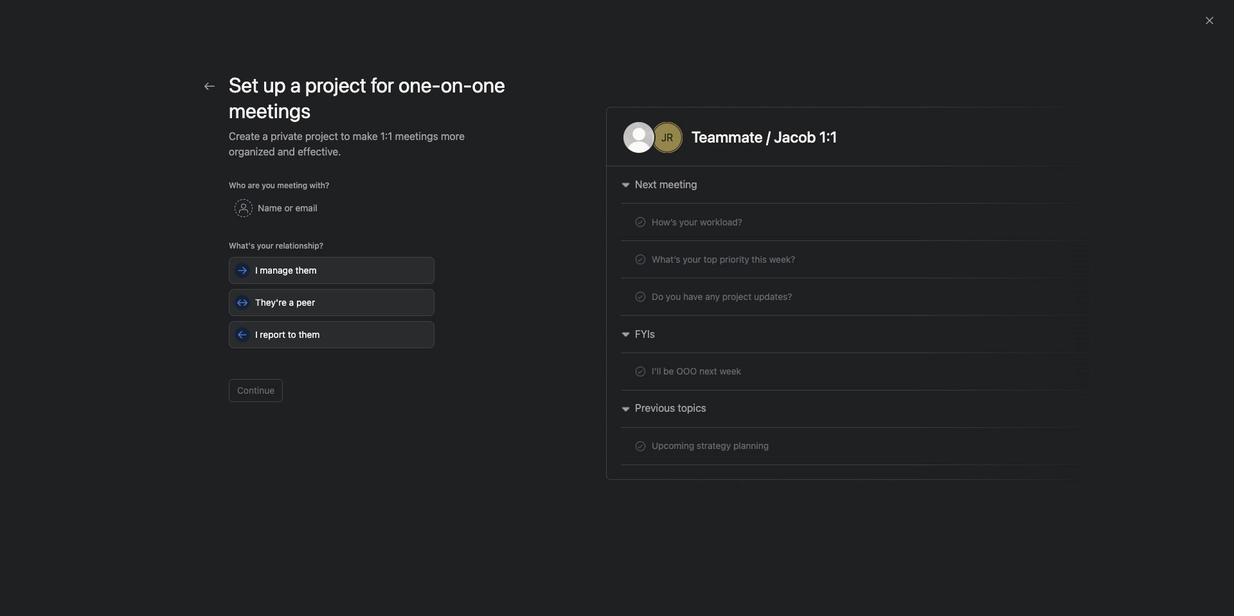 Task type: locate. For each thing, give the bounding box(es) containing it.
close image
[[1205, 15, 1215, 26]]

jr image
[[661, 122, 673, 153]]

this is a preview of your project image
[[594, 98, 1116, 495]]

1 vertical spatial list item
[[325, 493, 357, 526]]

mark complete image
[[317, 274, 333, 289]]

close image
[[1205, 15, 1215, 26]]

tab list
[[15, 131, 309, 152]]

Mark complete checkbox
[[317, 274, 333, 289]]

0 vertical spatial list item
[[304, 270, 1075, 293]]

list item
[[304, 270, 1075, 293], [325, 493, 357, 526]]



Task type: vqa. For each thing, say whether or not it's contained in the screenshot.
list item
yes



Task type: describe. For each thing, give the bounding box(es) containing it.
Search templates at My workspace text field
[[15, 57, 293, 80]]

go back image
[[204, 81, 215, 91]]



